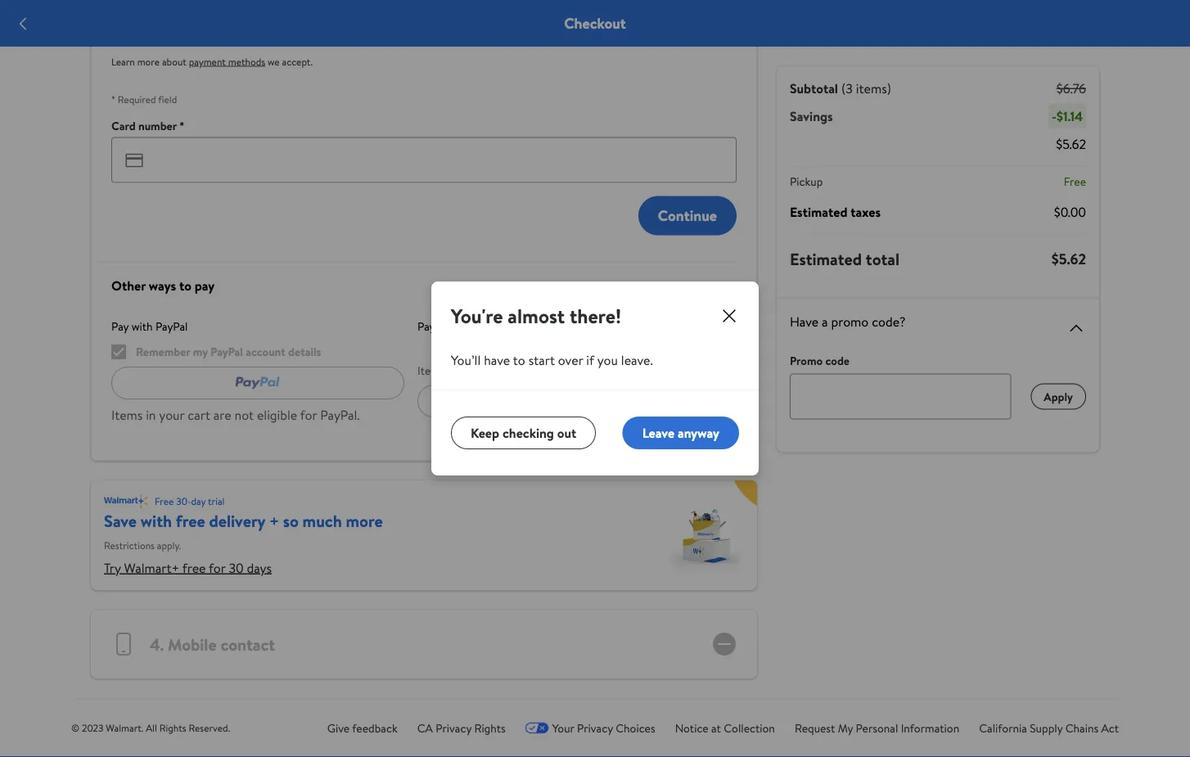 Task type: locate. For each thing, give the bounding box(es) containing it.
to inside you're almost there! dialog
[[513, 351, 526, 369]]

have a promo code? image
[[1067, 318, 1087, 338]]

for left affirm.
[[583, 362, 598, 378]]

if
[[587, 351, 595, 369]]

0 horizontal spatial for
[[209, 559, 226, 577]]

not right have
[[526, 362, 542, 378]]

30
[[229, 559, 244, 577]]

2 vertical spatial for
[[209, 559, 226, 577]]

items down remember my paypal account details option
[[111, 406, 143, 424]]

act
[[1102, 721, 1120, 737]]

* right the number
[[180, 117, 185, 133]]

pay up remember my paypal account details option
[[111, 318, 129, 334]]

$5.62 down $0.00
[[1052, 249, 1087, 269]]

0 vertical spatial cart
[[485, 362, 504, 378]]

1 vertical spatial *
[[180, 117, 185, 133]]

estimated down pickup at the right top
[[790, 203, 848, 221]]

to right have
[[513, 351, 526, 369]]

cart right you'll
[[485, 362, 504, 378]]

start
[[529, 351, 555, 369]]

more
[[137, 54, 160, 68], [346, 510, 383, 533]]

0 vertical spatial your
[[460, 362, 482, 378]]

0 vertical spatial more
[[137, 54, 160, 68]]

feedback
[[352, 721, 398, 737]]

personal
[[856, 721, 899, 737]]

1 vertical spatial $5.62
[[1052, 249, 1087, 269]]

0 vertical spatial not
[[526, 362, 542, 378]]

*
[[111, 92, 115, 106], [180, 117, 185, 133]]

1 vertical spatial items
[[111, 406, 143, 424]]

items for items in your cart are not eligible for affirm.
[[418, 362, 445, 378]]

notice at collection link
[[675, 721, 776, 737]]

are left start
[[507, 362, 523, 378]]

items
[[418, 362, 445, 378], [111, 406, 143, 424]]

out
[[558, 424, 577, 442]]

in left have
[[448, 362, 457, 378]]

with up apply.
[[141, 510, 172, 533]]

2 horizontal spatial in
[[448, 362, 457, 378]]

0 horizontal spatial items
[[111, 406, 143, 424]]

1 vertical spatial paypal
[[211, 344, 243, 360]]

0 horizontal spatial your
[[159, 406, 185, 424]]

eligible for affirm.
[[545, 362, 581, 378]]

pay for pay in monthly installments with affirm
[[418, 318, 435, 334]]

your left have
[[460, 362, 482, 378]]

1 vertical spatial are
[[214, 406, 232, 424]]

savings
[[790, 107, 833, 125]]

save
[[104, 510, 137, 533]]

keep checking out button
[[451, 417, 596, 450]]

installments
[[493, 318, 552, 334]]

request my personal information
[[795, 721, 960, 737]]

to left pay in the left top of the page
[[179, 276, 192, 294]]

free left 30
[[182, 559, 206, 577]]

4. mobile contact
[[150, 633, 275, 656]]

1 horizontal spatial *
[[180, 117, 185, 133]]

for left 30
[[209, 559, 226, 577]]

continue
[[658, 205, 717, 226]]

leave.
[[622, 351, 653, 369]]

* left required
[[111, 92, 115, 106]]

days
[[247, 559, 272, 577]]

0 horizontal spatial not
[[235, 406, 254, 424]]

paypal up remember
[[156, 318, 188, 334]]

0 horizontal spatial are
[[214, 406, 232, 424]]

1 privacy from the left
[[436, 721, 472, 737]]

pay
[[111, 318, 129, 334], [418, 318, 435, 334]]

1 vertical spatial in
[[448, 362, 457, 378]]

0 horizontal spatial more
[[137, 54, 160, 68]]

free up $0.00
[[1065, 174, 1087, 190]]

continue button
[[639, 196, 737, 235]]

0 vertical spatial estimated
[[790, 203, 848, 221]]

privacy right the ca
[[436, 721, 472, 737]]

with for free
[[141, 510, 172, 533]]

over
[[558, 351, 584, 369]]

learn more about payment methods we accept.
[[111, 54, 313, 68]]

1 vertical spatial your
[[159, 406, 185, 424]]

rights right "all"
[[160, 721, 186, 735]]

promo
[[790, 353, 823, 369]]

1 horizontal spatial free
[[1065, 174, 1087, 190]]

1 horizontal spatial cart
[[485, 362, 504, 378]]

free down free 30-day trial
[[176, 510, 205, 533]]

1 horizontal spatial not
[[526, 362, 542, 378]]

not down remember my paypal account details
[[235, 406, 254, 424]]

remember my paypal account details
[[136, 344, 321, 360]]

account
[[246, 344, 286, 360]]

0 horizontal spatial *
[[111, 92, 115, 106]]

are down remember my paypal account details
[[214, 406, 232, 424]]

0 horizontal spatial cart
[[188, 406, 210, 424]]

walmart.
[[106, 721, 144, 735]]

1 pay from the left
[[111, 318, 129, 334]]

with
[[132, 318, 153, 334], [555, 318, 576, 334], [141, 510, 172, 533]]

apply.
[[157, 539, 181, 553]]

1 vertical spatial more
[[346, 510, 383, 533]]

accept.
[[282, 54, 313, 68]]

other ways to pay
[[111, 276, 215, 294]]

back image
[[13, 14, 33, 33]]

0 vertical spatial items
[[418, 362, 445, 378]]

2 vertical spatial in
[[146, 406, 156, 424]]

0 vertical spatial paypal
[[156, 318, 188, 334]]

total
[[866, 248, 900, 271]]

pay left monthly
[[418, 318, 435, 334]]

2 horizontal spatial for
[[583, 362, 598, 378]]

paypal right my
[[211, 344, 243, 360]]

1 estimated from the top
[[790, 203, 848, 221]]

-$1.14
[[1053, 107, 1084, 125]]

paypal
[[156, 318, 188, 334], [211, 344, 243, 360]]

1 horizontal spatial items
[[418, 362, 445, 378]]

your for items in your cart are not eligible for affirm.
[[460, 362, 482, 378]]

for left paypal.
[[300, 406, 317, 424]]

1 horizontal spatial eligible
[[545, 362, 581, 378]]

1 vertical spatial cart
[[188, 406, 210, 424]]

your down remember
[[159, 406, 185, 424]]

my
[[193, 344, 208, 360]]

give
[[327, 721, 350, 737]]

1 horizontal spatial pay
[[418, 318, 435, 334]]

1 vertical spatial to
[[513, 351, 526, 369]]

in down remember
[[146, 406, 156, 424]]

privacy right 'your'
[[577, 721, 613, 737]]

$5.62
[[1057, 135, 1087, 153], [1052, 249, 1087, 269]]

give feedback button
[[327, 720, 398, 737]]

trial
[[208, 495, 225, 509]]

estimated down estimated taxes
[[790, 248, 862, 271]]

1 horizontal spatial in
[[438, 318, 447, 334]]

0 vertical spatial are
[[507, 362, 523, 378]]

0 vertical spatial *
[[111, 92, 115, 106]]

supply
[[1031, 721, 1063, 737]]

free for free 30-day trial
[[155, 495, 174, 509]]

$5.62 down $1.14
[[1057, 135, 1087, 153]]

your privacy choices link
[[526, 721, 656, 737]]

0 vertical spatial free
[[1065, 174, 1087, 190]]

0 vertical spatial for
[[583, 362, 598, 378]]

1 vertical spatial for
[[300, 406, 317, 424]]

privacy choices icon image
[[526, 723, 549, 734]]

with left affirm
[[555, 318, 576, 334]]

field
[[158, 92, 177, 106]]

pay in monthly installments with affirm
[[418, 318, 612, 334]]

with inside save with free delivery + so much more restrictions apply. try walmart+ free for 30 days
[[141, 510, 172, 533]]

payment methods link
[[189, 54, 265, 68]]

0 vertical spatial in
[[438, 318, 447, 334]]

0 horizontal spatial rights
[[160, 721, 186, 735]]

eligible left if
[[545, 362, 581, 378]]

1 horizontal spatial to
[[513, 351, 526, 369]]

paypal for my
[[211, 344, 243, 360]]

0 horizontal spatial in
[[146, 406, 156, 424]]

1 vertical spatial eligible
[[257, 406, 298, 424]]

close dialog image
[[720, 306, 740, 326]]

checkout
[[564, 13, 626, 34]]

methods
[[228, 54, 265, 68]]

with up remember
[[132, 318, 153, 334]]

are
[[507, 362, 523, 378], [214, 406, 232, 424]]

2 estimated from the top
[[790, 248, 862, 271]]

0 vertical spatial eligible
[[545, 362, 581, 378]]

to
[[179, 276, 192, 294], [513, 351, 526, 369]]

cart for items in your cart are not eligible for affirm.
[[485, 362, 504, 378]]

your privacy choices
[[553, 721, 656, 737]]

2 pay from the left
[[418, 318, 435, 334]]

cart down my
[[188, 406, 210, 424]]

1 horizontal spatial privacy
[[577, 721, 613, 737]]

more right 'learn'
[[137, 54, 160, 68]]

1 vertical spatial free
[[155, 495, 174, 509]]

estimated total
[[790, 248, 900, 271]]

0 horizontal spatial eligible
[[257, 406, 298, 424]]

0 vertical spatial to
[[179, 276, 192, 294]]

more right much
[[346, 510, 383, 533]]

4.
[[150, 633, 164, 656]]

0 horizontal spatial privacy
[[436, 721, 472, 737]]

1 horizontal spatial your
[[460, 362, 482, 378]]

0 horizontal spatial pay
[[111, 318, 129, 334]]

promo
[[832, 312, 869, 330]]

in left monthly
[[438, 318, 447, 334]]

2 privacy from the left
[[577, 721, 613, 737]]

eligible left paypal.
[[257, 406, 298, 424]]

contact
[[221, 633, 275, 656]]

0 horizontal spatial paypal
[[156, 318, 188, 334]]

ca privacy rights link
[[417, 721, 506, 737]]

items for items in your cart are not eligible for paypal.
[[111, 406, 143, 424]]

free
[[176, 510, 205, 533], [182, 559, 206, 577]]

keep
[[471, 424, 500, 442]]

1 horizontal spatial for
[[300, 406, 317, 424]]

items left you'll
[[418, 362, 445, 378]]

0 horizontal spatial free
[[155, 495, 174, 509]]

all
[[146, 721, 157, 735]]

1 horizontal spatial are
[[507, 362, 523, 378]]

1 vertical spatial estimated
[[790, 248, 862, 271]]

2023
[[82, 721, 104, 735]]

a
[[822, 312, 829, 330]]

-
[[1053, 107, 1057, 125]]

we
[[268, 54, 280, 68]]

pay for pay with paypal
[[111, 318, 129, 334]]

* required field
[[111, 92, 177, 106]]

eligible
[[545, 362, 581, 378], [257, 406, 298, 424]]

rights
[[475, 721, 506, 737], [160, 721, 186, 735]]

free left the '30-'
[[155, 495, 174, 509]]

cart
[[485, 362, 504, 378], [188, 406, 210, 424]]

1 horizontal spatial more
[[346, 510, 383, 533]]

your
[[553, 721, 575, 737]]

leave
[[643, 424, 675, 442]]

1 vertical spatial not
[[235, 406, 254, 424]]

card
[[111, 117, 136, 133]]

rights left privacy choices icon
[[475, 721, 506, 737]]

1 horizontal spatial paypal
[[211, 344, 243, 360]]

request my personal information link
[[795, 721, 960, 737]]

california supply chains act
[[980, 721, 1120, 737]]

0 horizontal spatial to
[[179, 276, 192, 294]]



Task type: vqa. For each thing, say whether or not it's contained in the screenshot.
Estimated total
yes



Task type: describe. For each thing, give the bounding box(es) containing it.
almost
[[508, 302, 565, 330]]

(3
[[842, 79, 853, 97]]

Promo code text field
[[790, 374, 1012, 420]]

Remember my PayPal account details checkbox
[[111, 345, 126, 359]]

for for paypal.
[[300, 406, 317, 424]]

not for affirm.
[[526, 362, 542, 378]]

for for affirm.
[[583, 362, 598, 378]]

not for paypal.
[[235, 406, 254, 424]]

details
[[288, 344, 321, 360]]

have a promo code?
[[790, 312, 906, 330]]

notice at collection
[[675, 721, 776, 737]]

estimated taxes
[[790, 203, 881, 221]]

ways
[[149, 276, 176, 294]]

1 vertical spatial free
[[182, 559, 206, 577]]

my
[[838, 721, 854, 737]]

delivery
[[209, 510, 265, 533]]

chains
[[1066, 721, 1099, 737]]

ca privacy rights
[[417, 721, 506, 737]]

© 2023 walmart. all rights reserved.
[[71, 721, 230, 735]]

affirm
[[579, 318, 612, 334]]

0 vertical spatial free
[[176, 510, 205, 533]]

so
[[283, 510, 299, 533]]

information
[[901, 721, 960, 737]]

subtotal (3 items)
[[790, 79, 892, 97]]

you're almost there!
[[451, 302, 622, 330]]

number
[[138, 117, 177, 133]]

$6.76
[[1057, 79, 1087, 97]]

estimated for estimated total
[[790, 248, 862, 271]]

in for items in your cart are not eligible for affirm.
[[448, 362, 457, 378]]

to for have
[[513, 351, 526, 369]]

you'll
[[451, 351, 481, 369]]

leave anyway
[[643, 424, 720, 442]]

affirm.
[[601, 362, 635, 378]]

pickup
[[790, 174, 823, 190]]

there!
[[570, 302, 622, 330]]

estimated for estimated taxes
[[790, 203, 848, 221]]

$1.14
[[1057, 107, 1084, 125]]

collection
[[724, 721, 776, 737]]

request
[[795, 721, 836, 737]]

more inside save with free delivery + so much more restrictions apply. try walmart+ free for 30 days
[[346, 510, 383, 533]]

california
[[980, 721, 1028, 737]]

+
[[269, 510, 279, 533]]

you're
[[451, 302, 503, 330]]

pay
[[195, 276, 215, 294]]

walmart+
[[124, 559, 179, 577]]

cart for items in your cart are not eligible for paypal.
[[188, 406, 210, 424]]

apply button
[[1031, 384, 1087, 410]]

items in your cart are not eligible for affirm.
[[418, 362, 635, 378]]

taxes
[[851, 203, 881, 221]]

promo code
[[790, 353, 850, 369]]

with for paypal
[[132, 318, 153, 334]]

items in your cart are not eligible for paypal.
[[111, 406, 360, 424]]

have
[[484, 351, 510, 369]]

to for ways
[[179, 276, 192, 294]]

in for items in your cart are not eligible for paypal.
[[146, 406, 156, 424]]

much
[[303, 510, 342, 533]]

paypal for with
[[156, 318, 188, 334]]

in for pay in monthly installments with affirm
[[438, 318, 447, 334]]

mobile
[[168, 633, 217, 656]]

day
[[191, 495, 206, 509]]

1 horizontal spatial rights
[[475, 721, 506, 737]]

keep checking out
[[471, 424, 577, 442]]

checking
[[503, 424, 554, 442]]

are for affirm.
[[507, 362, 523, 378]]

reserved.
[[189, 721, 230, 735]]

you're almost there! dialog
[[432, 282, 759, 476]]

payment
[[189, 54, 226, 68]]

apply
[[1045, 389, 1074, 405]]

code?
[[872, 312, 906, 330]]

monthly
[[449, 318, 490, 334]]

ca
[[417, 721, 433, 737]]

Card number * text field
[[111, 137, 737, 183]]

are for paypal.
[[214, 406, 232, 424]]

©
[[71, 721, 80, 735]]

california supply chains act link
[[980, 721, 1120, 737]]

medicare advantage card image
[[524, 14, 564, 40]]

your for items in your cart are not eligible for paypal.
[[159, 406, 185, 424]]

you
[[598, 351, 618, 369]]

pay with paypal
[[111, 318, 188, 334]]

about
[[162, 54, 187, 68]]

for inside save with free delivery + so much more restrictions apply. try walmart+ free for 30 days
[[209, 559, 226, 577]]

save with free delivery + so much more restrictions apply. try walmart+ free for 30 days
[[104, 510, 383, 577]]

eligible for paypal.
[[257, 406, 298, 424]]

card number *
[[111, 117, 185, 133]]

learn
[[111, 54, 135, 68]]

notice
[[675, 721, 709, 737]]

0 vertical spatial $5.62
[[1057, 135, 1087, 153]]

subtotal
[[790, 79, 839, 97]]

have
[[790, 312, 819, 330]]

privacy for ca
[[436, 721, 472, 737]]

you'll have to start over if you leave.
[[451, 351, 653, 369]]

30-
[[176, 495, 191, 509]]

give feedback
[[327, 721, 398, 737]]

free for free
[[1065, 174, 1087, 190]]

paypal.
[[320, 406, 360, 424]]

restrictions
[[104, 539, 155, 553]]

other
[[111, 276, 146, 294]]

walmart plus image
[[104, 494, 148, 509]]

privacy for your
[[577, 721, 613, 737]]

items)
[[857, 79, 892, 97]]



